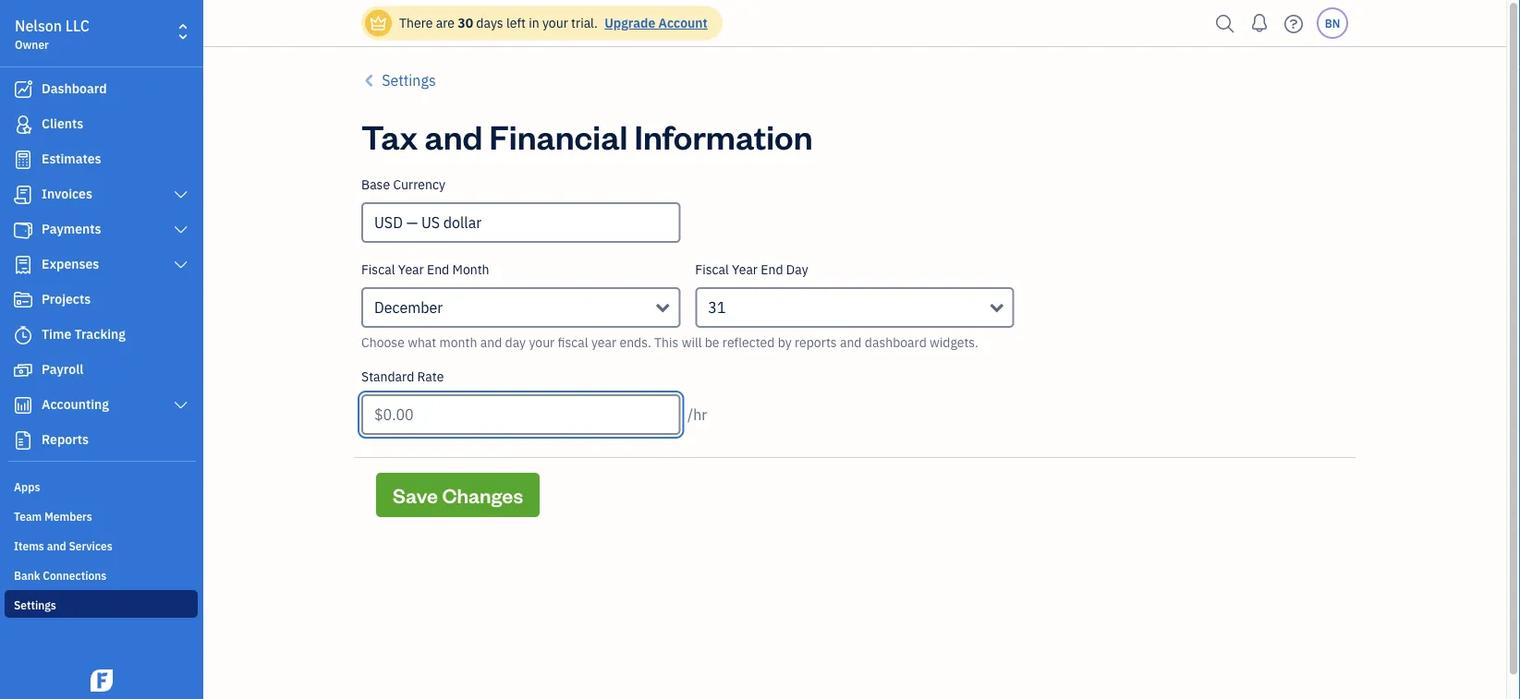 Task type: describe. For each thing, give the bounding box(es) containing it.
items
[[14, 539, 44, 553]]

and left "day"
[[480, 334, 502, 351]]

chevron large down image for payments
[[172, 223, 189, 237]]

time tracking
[[42, 326, 126, 343]]

clients
[[42, 115, 83, 132]]

currency
[[393, 176, 445, 193]]

bank connections link
[[5, 561, 198, 589]]

dashboard image
[[12, 80, 34, 99]]

apps
[[14, 480, 40, 494]]

estimates
[[42, 150, 101, 167]]

month
[[439, 334, 477, 351]]

items and services link
[[5, 531, 198, 559]]

base currency
[[361, 176, 445, 193]]

choose what month and day your fiscal year ends. this will be reflected by reports and dashboard widgets.
[[361, 334, 978, 351]]

search image
[[1210, 10, 1240, 37]]

project image
[[12, 291, 34, 310]]

in
[[529, 14, 539, 31]]

there are 30 days left in your trial. upgrade account
[[399, 14, 708, 31]]

time
[[42, 326, 71, 343]]

0 vertical spatial your
[[542, 14, 568, 31]]

time tracking link
[[5, 319, 198, 352]]

tracking
[[74, 326, 126, 343]]

expenses link
[[5, 249, 198, 282]]

accounting
[[42, 396, 109, 413]]

bn
[[1325, 16, 1340, 30]]

client image
[[12, 116, 34, 134]]

payroll link
[[5, 354, 198, 387]]

chart image
[[12, 396, 34, 415]]

team members
[[14, 509, 92, 524]]

settings inside settings link
[[14, 598, 56, 613]]

go to help image
[[1279, 10, 1308, 37]]

1 vertical spatial your
[[529, 334, 555, 351]]

settings inside settings button
[[382, 71, 436, 90]]

apps link
[[5, 472, 198, 500]]

dashboard link
[[5, 73, 198, 106]]

choose
[[361, 334, 405, 351]]

widgets.
[[930, 334, 978, 351]]

invoice image
[[12, 186, 34, 204]]

timer image
[[12, 326, 34, 345]]

end for 31
[[761, 261, 783, 278]]

services
[[69, 539, 112, 553]]

there
[[399, 14, 433, 31]]

llc
[[65, 16, 90, 36]]

and right 'reports'
[[840, 334, 862, 351]]

clients link
[[5, 108, 198, 141]]

projects
[[42, 291, 91, 308]]

bn button
[[1317, 7, 1348, 39]]

chevronleft image
[[361, 69, 378, 91]]

expense image
[[12, 256, 34, 274]]

fiscal year end day
[[695, 261, 808, 278]]

team members link
[[5, 502, 198, 529]]

reports link
[[5, 424, 198, 457]]

standard
[[361, 368, 414, 385]]

dashboard
[[865, 334, 927, 351]]

by
[[778, 334, 792, 351]]

settings button
[[361, 69, 436, 91]]

bank
[[14, 568, 40, 583]]

expenses
[[42, 255, 99, 273]]

what
[[408, 334, 436, 351]]

year for 31
[[732, 261, 758, 278]]

30
[[458, 14, 473, 31]]

and up currency
[[424, 114, 483, 158]]

and inside main element
[[47, 539, 66, 553]]

money image
[[12, 361, 34, 380]]

chevron large down image for accounting
[[172, 398, 189, 413]]

main element
[[0, 0, 249, 699]]

fiscal for december
[[361, 261, 395, 278]]

chevron large down image for invoices
[[172, 188, 189, 202]]



Task type: vqa. For each thing, say whether or not it's contained in the screenshot.
Estimates on the top of page
yes



Task type: locate. For each thing, give the bounding box(es) containing it.
2 end from the left
[[761, 261, 783, 278]]

payroll
[[42, 361, 83, 378]]

1 vertical spatial chevron large down image
[[172, 398, 189, 413]]

accounting link
[[5, 389, 198, 422]]

nelson
[[15, 16, 62, 36]]

report image
[[12, 432, 34, 450]]

chevron large down image inside payments link
[[172, 223, 189, 237]]

trial.
[[571, 14, 598, 31]]

1 chevron large down image from the top
[[172, 188, 189, 202]]

Fiscal Year End Day field
[[695, 287, 1014, 328]]

days
[[476, 14, 503, 31]]

members
[[44, 509, 92, 524]]

reports
[[42, 431, 89, 448]]

chevron large down image for expenses
[[172, 258, 189, 273]]

Currency text field
[[363, 204, 679, 241]]

bank connections
[[14, 568, 107, 583]]

fiscal up 31
[[695, 261, 729, 278]]

upgrade
[[604, 14, 655, 31]]

1 horizontal spatial end
[[761, 261, 783, 278]]

will
[[682, 334, 702, 351]]

year left day
[[732, 261, 758, 278]]

year for december
[[398, 261, 424, 278]]

1 horizontal spatial fiscal
[[695, 261, 729, 278]]

1 vertical spatial chevron large down image
[[172, 223, 189, 237]]

0 horizontal spatial settings
[[14, 598, 56, 613]]

freshbooks image
[[87, 670, 116, 692]]

your
[[542, 14, 568, 31], [529, 334, 555, 351]]

reports
[[795, 334, 837, 351]]

invoices link
[[5, 178, 198, 212]]

chevron large down image up payments link
[[172, 188, 189, 202]]

december
[[374, 298, 443, 317]]

nelson llc owner
[[15, 16, 90, 52]]

tax and financial information
[[361, 114, 813, 158]]

save changes
[[393, 482, 523, 508]]

estimate image
[[12, 151, 34, 169]]

fiscal for 31
[[695, 261, 729, 278]]

tax
[[361, 114, 418, 158]]

year
[[398, 261, 424, 278], [732, 261, 758, 278]]

notifications image
[[1245, 5, 1274, 42]]

crown image
[[369, 13, 388, 33]]

chevron large down image up projects link
[[172, 258, 189, 273]]

team
[[14, 509, 42, 524]]

2 fiscal from the left
[[695, 261, 729, 278]]

save changes button
[[376, 473, 540, 517]]

year
[[591, 334, 616, 351]]

are
[[436, 14, 455, 31]]

upgrade account link
[[601, 14, 708, 31]]

dashboard
[[42, 80, 107, 97]]

be
[[705, 334, 719, 351]]

chevron large down image inside expenses link
[[172, 258, 189, 273]]

2 chevron large down image from the top
[[172, 398, 189, 413]]

0 vertical spatial chevron large down image
[[172, 188, 189, 202]]

fiscal
[[361, 261, 395, 278], [695, 261, 729, 278]]

0 horizontal spatial year
[[398, 261, 424, 278]]

1 horizontal spatial settings
[[382, 71, 436, 90]]

your right "day"
[[529, 334, 555, 351]]

ends.
[[620, 334, 651, 351]]

chevron large down image
[[172, 188, 189, 202], [172, 223, 189, 237]]

financial
[[489, 114, 628, 158]]

end
[[427, 261, 449, 278], [761, 261, 783, 278]]

account
[[658, 14, 708, 31]]

end for december
[[427, 261, 449, 278]]

Fiscal Year End Month field
[[361, 287, 680, 328]]

settings down bank
[[14, 598, 56, 613]]

reflected
[[722, 334, 775, 351]]

settings
[[382, 71, 436, 90], [14, 598, 56, 613]]

0 horizontal spatial end
[[427, 261, 449, 278]]

settings link
[[5, 590, 198, 618]]

Standard Rate text field
[[361, 395, 680, 435]]

base
[[361, 176, 390, 193]]

0 horizontal spatial fiscal
[[361, 261, 395, 278]]

/hr
[[688, 405, 707, 425]]

changes
[[442, 482, 523, 508]]

save
[[393, 482, 438, 508]]

standard rate
[[361, 368, 444, 385]]

2 year from the left
[[732, 261, 758, 278]]

chevron large down image inside "invoices" link
[[172, 188, 189, 202]]

end left day
[[761, 261, 783, 278]]

settings right the chevronleft icon
[[382, 71, 436, 90]]

invoices
[[42, 185, 92, 202]]

rate
[[417, 368, 444, 385]]

1 horizontal spatial year
[[732, 261, 758, 278]]

1 end from the left
[[427, 261, 449, 278]]

end left "month" on the left of the page
[[427, 261, 449, 278]]

fiscal year end month
[[361, 261, 489, 278]]

chevron large down image down "invoices" link
[[172, 223, 189, 237]]

month
[[452, 261, 489, 278]]

31
[[708, 298, 726, 317]]

fiscal
[[558, 334, 588, 351]]

estimates link
[[5, 143, 198, 176]]

and
[[424, 114, 483, 158], [480, 334, 502, 351], [840, 334, 862, 351], [47, 539, 66, 553]]

payments link
[[5, 213, 198, 247]]

1 vertical spatial settings
[[14, 598, 56, 613]]

items and services
[[14, 539, 112, 553]]

this
[[654, 334, 679, 351]]

0 vertical spatial chevron large down image
[[172, 258, 189, 273]]

your right in
[[542, 14, 568, 31]]

year up december
[[398, 261, 424, 278]]

1 fiscal from the left
[[361, 261, 395, 278]]

payments
[[42, 220, 101, 237]]

day
[[505, 334, 526, 351]]

1 chevron large down image from the top
[[172, 258, 189, 273]]

information
[[634, 114, 813, 158]]

chevron large down image
[[172, 258, 189, 273], [172, 398, 189, 413]]

owner
[[15, 37, 49, 52]]

2 chevron large down image from the top
[[172, 223, 189, 237]]

and right items
[[47, 539, 66, 553]]

0 vertical spatial settings
[[382, 71, 436, 90]]

payment image
[[12, 221, 34, 239]]

day
[[786, 261, 808, 278]]

fiscal up december
[[361, 261, 395, 278]]

1 year from the left
[[398, 261, 424, 278]]

connections
[[43, 568, 107, 583]]

chevron large down image up reports link
[[172, 398, 189, 413]]

left
[[506, 14, 526, 31]]

projects link
[[5, 284, 198, 317]]



